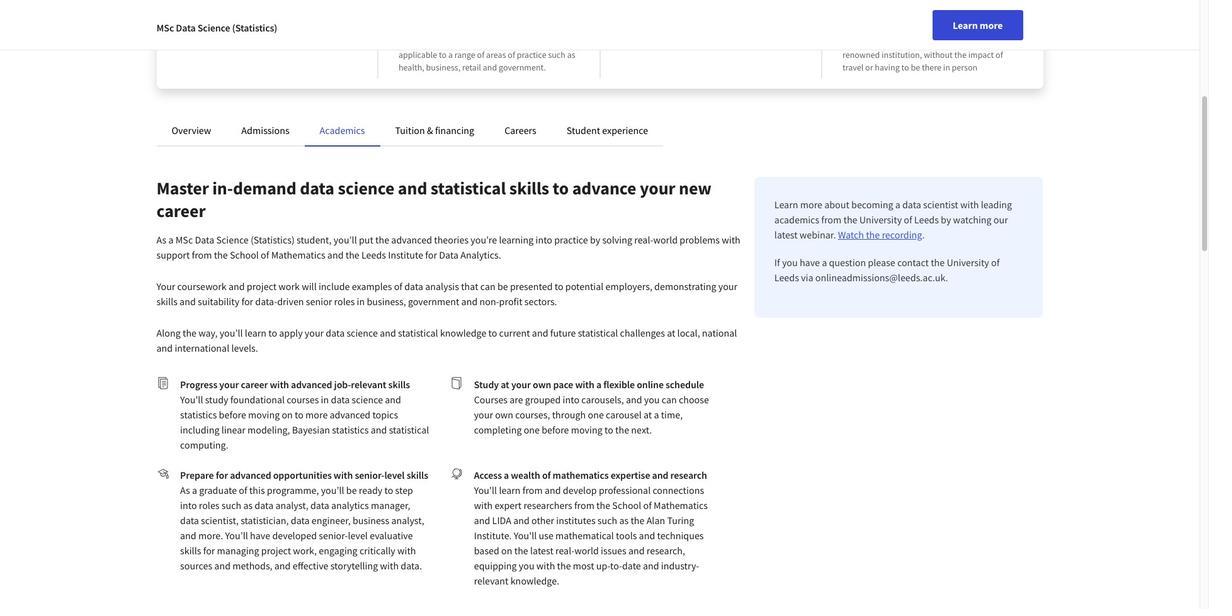 Task type: locate. For each thing, give the bounding box(es) containing it.
can inside your coursework and project work will include examples of data analysis that can be presented to potential employers, demonstrating your skills and suitability for data-driven senior roles in business, government and non-profit sectors.
[[481, 280, 496, 293]]

step
[[395, 484, 413, 497]]

1 horizontal spatial you
[[644, 394, 660, 406]]

school
[[230, 249, 259, 261], [613, 500, 642, 512]]

2 horizontal spatial at
[[667, 327, 676, 340]]

data left scientist
[[903, 198, 922, 211]]

as inside prepare for advanced opportunities with senior-level skills as a graduate of this programme, you'll be ready to step into roles such as data analyst, data analytics manager, data scientist, statistician, data engineer, business analyst, and more. you'll have developed senior-level evaluative skills for managing project work, engaging critically with sources and methods, and effective storytelling with data.
[[180, 484, 190, 497]]

equipping
[[474, 560, 517, 573]]

if you have a question please contact the university of leeds via onlineadmissions@leeds.ac.uk.
[[775, 256, 1000, 284]]

0 vertical spatial statistics
[[180, 409, 217, 421]]

2 vertical spatial as
[[620, 515, 629, 527]]

15
[[706, 37, 715, 48]]

of inside if you have a question please contact the university of leeds via onlineadmissions@leeds.ac.uk.
[[992, 256, 1000, 269]]

learn up levels.
[[245, 327, 267, 340]]

2 horizontal spatial into
[[563, 394, 580, 406]]

real-
[[635, 234, 654, 246], [556, 545, 575, 558]]

you up knowledge.
[[519, 560, 535, 573]]

2 horizontal spatial more
[[980, 19, 1003, 32]]

you right if at the right of the page
[[782, 256, 798, 269]]

tools
[[616, 530, 637, 542]]

0 horizontal spatial moving
[[248, 409, 280, 421]]

in inside "progress your career with advanced job-relevant skills you'll study foundational courses in data science and statistics before moving on to more advanced topics including linear modeling, bayesian statistics and statistical computing."
[[321, 394, 329, 406]]

1 horizontal spatial such
[[548, 49, 566, 60]]

your inside along the way, you'll learn to apply your data science and statistical knowledge to current and future statistical challenges at local, national and international levels.
[[305, 327, 324, 340]]

to
[[439, 49, 447, 60], [902, 62, 910, 73], [553, 177, 569, 200], [555, 280, 564, 293], [269, 327, 277, 340], [489, 327, 497, 340], [295, 409, 304, 421], [605, 424, 614, 437], [385, 484, 393, 497]]

2 credits from the left
[[717, 37, 742, 48]]

0 horizontal spatial statistics
[[180, 409, 217, 421]]

storytelling
[[331, 560, 378, 573]]

0 horizontal spatial as
[[157, 234, 167, 246]]

as
[[157, 234, 167, 246], [180, 484, 190, 497]]

of inside prepare for advanced opportunities with senior-level skills as a graduate of this programme, you'll be ready to step into roles such as data analyst, data analytics manager, data scientist, statistician, data engineer, business analyst, and more. you'll have developed senior-level evaluative skills for managing project work, engaging critically with sources and methods, and effective storytelling with data.
[[239, 484, 247, 497]]

in right courses
[[321, 394, 329, 406]]

you down online
[[644, 394, 660, 406]]

connections
[[653, 484, 704, 497]]

2 horizontal spatial you
[[782, 256, 798, 269]]

data
[[300, 177, 335, 200], [903, 198, 922, 211], [405, 280, 423, 293], [326, 327, 345, 340], [331, 394, 350, 406], [255, 500, 274, 512], [311, 500, 329, 512], [180, 515, 199, 527], [291, 515, 310, 527]]

2 vertical spatial more
[[306, 409, 328, 421]]

1 vertical spatial career
[[241, 379, 268, 391]]

have inside if you have a question please contact the university of leeds via onlineadmissions@leeds.ac.uk.
[[800, 256, 820, 269]]

learn more about becoming a data scientist with leading academics from the university of leeds by watching our latest webinar.
[[775, 198, 1013, 241]]

data up student,
[[300, 177, 335, 200]]

data down theories
[[439, 249, 459, 261]]

university down msc data science (statistics) on the left
[[231, 37, 268, 48]]

0 horizontal spatial one
[[524, 424, 540, 437]]

0 vertical spatial be
[[911, 62, 921, 73]]

on down courses
[[282, 409, 293, 421]]

future
[[550, 327, 576, 340]]

engineer,
[[312, 515, 351, 527]]

expertise inside access a wealth of mathematics expertise and research you'll learn from and develop professional connections with expert researchers from the school of mathematics and lida and other institutes such as the alan turing institute. you'll use mathematical tools and techniques based on the latest real-world issues and research, equipping you with the most up-to-date and industry- relevant knowledge.
[[611, 469, 650, 482]]

0 horizontal spatial you'll
[[180, 394, 203, 406]]

sources
[[180, 560, 212, 573]]

learn up academics
[[775, 198, 799, 211]]

by inside learn more about becoming a data scientist with leading academics from the university of leeds by watching our latest webinar.
[[941, 214, 952, 226]]

have down statistician,
[[250, 530, 270, 542]]

1 vertical spatial as
[[243, 500, 253, 512]]

statistical up 'you're'
[[431, 177, 506, 200]]

moving inside "progress your career with advanced job-relevant skills you'll study foundational courses in data science and statistics before moving on to more advanced topics including linear modeling, bayesian statistics and statistical computing."
[[248, 409, 280, 421]]

1 horizontal spatial statistics
[[332, 424, 369, 437]]

1 vertical spatial science
[[347, 327, 378, 340]]

up-
[[596, 560, 611, 573]]

science down examples
[[347, 327, 378, 340]]

1 vertical spatial mathematics
[[654, 500, 708, 512]]

0 vertical spatial one
[[588, 409, 604, 421]]

2 vertical spatial you
[[519, 560, 535, 573]]

before up linear
[[219, 409, 246, 421]]

level
[[385, 469, 405, 482], [348, 530, 368, 542]]

business, down examples
[[367, 295, 406, 308]]

relevant inside "progress your career with advanced job-relevant skills you'll study foundational courses in data science and statistics before moving on to more advanced topics including linear modeling, bayesian statistics and statistical computing."
[[351, 379, 387, 391]]

and inside master in-demand data science and statistical skills to advance your new career
[[398, 177, 427, 200]]

with inside learn more about becoming a data scientist with leading academics from the university of leeds by watching our latest webinar.
[[961, 198, 979, 211]]

skills up areas
[[499, 37, 517, 48]]

learn for learn more about becoming a data scientist with leading academics from the university of leeds by watching our latest webinar.
[[775, 198, 799, 211]]

1 horizontal spatial latest
[[775, 229, 798, 241]]

0 horizontal spatial roles
[[199, 500, 220, 512]]

professional
[[599, 484, 651, 497]]

0 vertical spatial career
[[157, 200, 206, 222]]

0 horizontal spatial school
[[230, 249, 259, 261]]

statistical down government
[[398, 327, 438, 340]]

university inside learn more about becoming a data scientist with leading academics from the university of leeds by watching our latest webinar.
[[860, 214, 902, 226]]

data up offered
[[176, 21, 196, 34]]

0 horizontal spatial such
[[222, 500, 241, 512]]

learn more
[[953, 19, 1003, 32]]

relevant inside access a wealth of mathematics expertise and research you'll learn from and develop professional connections with expert researchers from the school of mathematics and lida and other institutes such as the alan turing institute. you'll use mathematical tools and techniques based on the latest real-world issues and research, equipping you with the most up-to-date and industry- relevant knowledge.
[[474, 575, 509, 588]]

more up bayesian on the left bottom
[[306, 409, 328, 421]]

0 vertical spatial moving
[[248, 409, 280, 421]]

the inside study at your own pace with a flexible online schedule courses are grouped into carousels, and you can choose your own courses, through one carousel at a time, completing one before moving to the next.
[[616, 424, 630, 437]]

and left more.
[[180, 530, 196, 542]]

opportunities
[[273, 469, 332, 482]]

a inside if you have a question please contact the university of leeds via onlineadmissions@leeds.ac.uk.
[[822, 256, 827, 269]]

0 vertical spatial school
[[230, 249, 259, 261]]

be up profit
[[498, 280, 508, 293]]

real- up most
[[556, 545, 575, 558]]

science inside as a msc data science (statistics) student, you'll put the advanced theories you're learning into practice by solving real-world problems with support from the school of mathematics and the leeds institute for data analytics.
[[216, 234, 249, 246]]

more for learn more
[[980, 19, 1003, 32]]

1 vertical spatial one
[[524, 424, 540, 437]]

in left total
[[663, 37, 670, 48]]

1 horizontal spatial in-
[[420, 37, 430, 48]]

by inside master of science offered by the university of leeds
[[206, 37, 215, 48]]

computing.
[[180, 439, 228, 452]]

research
[[671, 469, 707, 482]]

1 horizontal spatial as
[[180, 484, 190, 497]]

1 vertical spatial analyst,
[[392, 515, 424, 527]]

master for master in-demand data science and statistical skills to advance your new career
[[157, 177, 209, 200]]

0 vertical spatial demand
[[430, 37, 460, 48]]

demand for data
[[233, 177, 297, 200]]

to down courses
[[295, 409, 304, 421]]

1 horizontal spatial roles
[[334, 295, 355, 308]]

with inside "progress your career with advanced job-relevant skills you'll study foundational courses in data science and statistics before moving on to more advanced topics including linear modeling, bayesian statistics and statistical computing."
[[270, 379, 289, 391]]

you'll for you'll study foundational courses in data science and statistics before moving on to more advanced topics including linear modeling, bayesian statistics and statistical computing.
[[180, 394, 203, 406]]

science inside "progress your career with advanced job-relevant skills you'll study foundational courses in data science and statistics before moving on to more advanced topics including linear modeling, bayesian statistics and statistical computing."
[[352, 394, 383, 406]]

master
[[177, 19, 213, 35], [157, 177, 209, 200]]

into down prepare
[[180, 500, 197, 512]]

1 vertical spatial before
[[542, 424, 569, 437]]

a right becoming at the right
[[896, 198, 901, 211]]

0 horizontal spatial credits
[[636, 37, 661, 48]]

world
[[654, 234, 678, 246], [575, 545, 599, 558]]

2 horizontal spatial you'll
[[514, 530, 537, 542]]

into inside as a msc data science (statistics) student, you'll put the advanced theories you're learning into practice by solving real-world problems with support from the school of mathematics and the leeds institute for data analytics.
[[536, 234, 553, 246]]

to inside study at your own pace with a flexible online schedule courses are grouped into carousels, and you can choose your own courses, through one carousel at a time, completing one before moving to the next.
[[605, 424, 614, 437]]

1 horizontal spatial be
[[498, 280, 508, 293]]

data.
[[401, 560, 422, 573]]

analyst, down programme,
[[276, 500, 309, 512]]

online
[[637, 379, 664, 391]]

business
[[353, 515, 390, 527]]

and left 15
[[690, 37, 704, 48]]

1 vertical spatial roles
[[199, 500, 220, 512]]

1 horizontal spatial moving
[[571, 424, 603, 437]]

0 horizontal spatial more
[[306, 409, 328, 421]]

overview
[[172, 124, 211, 137]]

to inside master in-demand data science and statistical skills to advance your new career
[[553, 177, 569, 200]]

1 horizontal spatial university
[[860, 214, 902, 226]]

world inside as a msc data science (statistics) student, you'll put the advanced theories you're learning into practice by solving real-world problems with support from the school of mathematics and the leeds institute for data analytics.
[[654, 234, 678, 246]]

learn more button
[[933, 10, 1023, 40]]

student experience link
[[567, 124, 648, 137]]

.
[[923, 229, 925, 241]]

you'll left use
[[514, 530, 537, 542]]

profit
[[499, 295, 523, 308]]

without
[[924, 49, 953, 60]]

career up support
[[157, 200, 206, 222]]

most
[[573, 560, 594, 573]]

you inside if you have a question please contact the university of leeds via onlineadmissions@leeds.ac.uk.
[[782, 256, 798, 269]]

level down business at the bottom left of page
[[348, 530, 368, 542]]

into inside study at your own pace with a flexible online schedule courses are grouped into carousels, and you can choose your own courses, through one carousel at a time, completing one before moving to the next.
[[563, 394, 580, 406]]

as inside prepare for advanced opportunities with senior-level skills as a graduate of this programme, you'll be ready to step into roles such as data analyst, data analytics manager, data scientist, statistician, data engineer, business analyst, and more. you'll have developed senior-level evaluative skills for managing project work, engaging critically with sources and methods, and effective storytelling with data.
[[243, 500, 253, 512]]

world down mathematical
[[575, 545, 599, 558]]

data up government
[[405, 280, 423, 293]]

2 vertical spatial science
[[352, 394, 383, 406]]

critically
[[360, 545, 396, 558]]

you'll up analytics at the left
[[321, 484, 344, 497]]

0 horizontal spatial in-
[[212, 177, 233, 200]]

skills up sources
[[180, 545, 201, 558]]

a right the access
[[504, 469, 509, 482]]

from right support
[[192, 249, 212, 261]]

course
[[757, 37, 782, 48]]

180
[[621, 37, 634, 48]]

learn inside button
[[953, 19, 978, 32]]

such inside "build in-demand statistical  skills and expertise applicable to a range of areas of practice such as health, business, retail and government."
[[548, 49, 566, 60]]

0 horizontal spatial level
[[348, 530, 368, 542]]

challenges
[[620, 327, 665, 340]]

2 vertical spatial be
[[346, 484, 357, 497]]

a inside learn more about becoming a data scientist with leading academics from the university of leeds by watching our latest webinar.
[[896, 198, 901, 211]]

0 horizontal spatial have
[[250, 530, 270, 542]]

0 vertical spatial business,
[[426, 62, 461, 73]]

statistical right future
[[578, 327, 618, 340]]

1 horizontal spatial before
[[542, 424, 569, 437]]

practice inside as a msc data science (statistics) student, you'll put the advanced theories you're learning into practice by solving real-world problems with support from the school of mathematics and the leeds institute for data analytics.
[[555, 234, 588, 246]]

to inside earn a prestigious degree from a world- renowned institution, without the impact of travel or having to be there in person
[[902, 62, 910, 73]]

0 vertical spatial practice
[[517, 49, 547, 60]]

business,
[[426, 62, 461, 73], [367, 295, 406, 308]]

1 horizontal spatial practice
[[555, 234, 588, 246]]

project inside your coursework and project work will include examples of data analysis that can be presented to potential employers, demonstrating your skills and suitability for data-driven senior roles in business, government and non-profit sectors.
[[247, 280, 277, 293]]

master in-demand data science and statistical skills to advance your new career
[[157, 177, 712, 222]]

master down the overview "link"
[[157, 177, 209, 200]]

a up support
[[169, 234, 174, 246]]

statistical inside "progress your career with advanced job-relevant skills you'll study foundational courses in data science and statistics before moving on to more advanced topics including linear modeling, bayesian statistics and statistical computing."
[[389, 424, 429, 437]]

0 horizontal spatial you
[[519, 560, 535, 573]]

advanced up courses
[[291, 379, 332, 391]]

master inside master of science offered by the university of leeds
[[177, 19, 213, 35]]

more inside button
[[980, 19, 1003, 32]]

the up person
[[955, 49, 967, 60]]

study
[[205, 394, 228, 406]]

1 vertical spatial you
[[644, 394, 660, 406]]

date
[[622, 560, 641, 573]]

you
[[782, 256, 798, 269], [644, 394, 660, 406], [519, 560, 535, 573]]

analyst, up evaluative
[[392, 515, 424, 527]]

learn for learn more
[[953, 19, 978, 32]]

one
[[588, 409, 604, 421], [524, 424, 540, 437]]

skills up learning
[[510, 177, 549, 200]]

1 horizontal spatial own
[[533, 379, 552, 391]]

0 vertical spatial project
[[247, 280, 277, 293]]

be inside your coursework and project work will include examples of data analysis that can be presented to potential employers, demonstrating your skills and suitability for data-driven senior roles in business, government and non-profit sectors.
[[498, 280, 508, 293]]

statistical down topics
[[389, 424, 429, 437]]

expertise up government.
[[535, 37, 569, 48]]

statistics right bayesian on the left bottom
[[332, 424, 369, 437]]

such
[[548, 49, 566, 60], [222, 500, 241, 512], [598, 515, 618, 527]]

with down critically
[[380, 560, 399, 573]]

your left new
[[640, 177, 676, 200]]

and down tuition
[[398, 177, 427, 200]]

analytics.
[[461, 249, 501, 261]]

be inside earn a prestigious degree from a world- renowned institution, without the impact of travel or having to be there in person
[[911, 62, 921, 73]]

credits
[[636, 37, 661, 48], [717, 37, 742, 48]]

into inside prepare for advanced opportunities with senior-level skills as a graduate of this programme, you'll be ready to step into roles such as data analyst, data analytics manager, data scientist, statistician, data engineer, business analyst, and more. you'll have developed senior-level evaluative skills for managing project work, engaging critically with sources and methods, and effective storytelling with data.
[[180, 500, 197, 512]]

skills inside "progress your career with advanced job-relevant skills you'll study foundational courses in data science and statistics before moving on to more advanced topics including linear modeling, bayesian statistics and statistical computing."
[[388, 379, 410, 391]]

to up sectors.
[[555, 280, 564, 293]]

1 vertical spatial more
[[801, 198, 823, 211]]

1 vertical spatial real-
[[556, 545, 575, 558]]

skills down "your" at the top left
[[157, 295, 178, 308]]

1 vertical spatial in-
[[212, 177, 233, 200]]

practice inside "build in-demand statistical  skills and expertise applicable to a range of areas of practice such as health, business, retail and government."
[[517, 49, 547, 60]]

real- inside as a msc data science (statistics) student, you'll put the advanced theories you're learning into practice by solving real-world problems with support from the school of mathematics and the leeds institute for data analytics.
[[635, 234, 654, 246]]

0 vertical spatial learn
[[245, 327, 267, 340]]

mathematical
[[556, 530, 614, 542]]

for left data-
[[242, 295, 253, 308]]

before inside study at your own pace with a flexible online schedule courses are grouped into carousels, and you can choose your own courses, through one carousel at a time, completing one before moving to the next.
[[542, 424, 569, 437]]

180 credits in total and 15 credits per course
[[621, 37, 782, 48]]

1 horizontal spatial learn
[[499, 484, 521, 497]]

0 vertical spatial into
[[536, 234, 553, 246]]

in
[[663, 37, 670, 48], [944, 62, 951, 73], [357, 295, 365, 308], [321, 394, 329, 406]]

learning
[[499, 234, 534, 246]]

0 horizontal spatial own
[[495, 409, 514, 421]]

0 vertical spatial more
[[980, 19, 1003, 32]]

senior- down "engineer,"
[[319, 530, 348, 542]]

learn inside along the way, you'll learn to apply your data science and statistical knowledge to current and future statistical challenges at local, national and international levels.
[[245, 327, 267, 340]]

the up coursework
[[214, 249, 228, 261]]

leeds inside if you have a question please contact the university of leeds via onlineadmissions@leeds.ac.uk.
[[775, 272, 799, 284]]

with up foundational
[[270, 379, 289, 391]]

demand up range
[[430, 37, 460, 48]]

you inside access a wealth of mathematics expertise and research you'll learn from and develop professional connections with expert researchers from the school of mathematics and lida and other institutes such as the alan turing institute. you'll use mathematical tools and techniques based on the latest real-world issues and research, equipping you with the most up-to-date and industry- relevant knowledge.
[[519, 560, 535, 573]]

science inside master of science offered by the university of leeds
[[228, 19, 269, 35]]

0 horizontal spatial university
[[231, 37, 268, 48]]

0 horizontal spatial msc
[[157, 21, 174, 34]]

0 vertical spatial you'll
[[334, 234, 357, 246]]

science
[[338, 177, 395, 200], [347, 327, 378, 340], [352, 394, 383, 406]]

1 horizontal spatial demand
[[430, 37, 460, 48]]

advanced up this
[[230, 469, 271, 482]]

knowledge
[[440, 327, 487, 340]]

carousel
[[606, 409, 642, 421]]

the down carousel
[[616, 424, 630, 437]]

the up "watch"
[[844, 214, 858, 226]]

master inside master in-demand data science and statistical skills to advance your new career
[[157, 177, 209, 200]]

of inside as a msc data science (statistics) student, you'll put the advanced theories you're learning into practice by solving real-world problems with support from the school of mathematics and the leeds institute for data analytics.
[[261, 249, 269, 261]]

0 vertical spatial analyst,
[[276, 500, 309, 512]]

in down examples
[[357, 295, 365, 308]]

schedule
[[666, 379, 704, 391]]

relevant
[[351, 379, 387, 391], [474, 575, 509, 588]]

business, down range
[[426, 62, 461, 73]]

1 vertical spatial msc
[[176, 234, 193, 246]]

0 horizontal spatial world
[[575, 545, 599, 558]]

work,
[[293, 545, 317, 558]]

1 horizontal spatial relevant
[[474, 575, 509, 588]]

level up step
[[385, 469, 405, 482]]

can up non-
[[481, 280, 496, 293]]

1 vertical spatial moving
[[571, 424, 603, 437]]

statistical
[[462, 37, 497, 48], [431, 177, 506, 200], [398, 327, 438, 340], [578, 327, 618, 340], [389, 424, 429, 437]]

international
[[175, 342, 230, 355]]

you inside study at your own pace with a flexible online schedule courses are grouped into carousels, and you can choose your own courses, through one carousel at a time, completing one before moving to the next.
[[644, 394, 660, 406]]

demand down admissions link
[[233, 177, 297, 200]]

more inside learn more about becoming a data scientist with leading academics from the university of leeds by watching our latest webinar.
[[801, 198, 823, 211]]

of inside earn a prestigious degree from a world- renowned institution, without the impact of travel or having to be there in person
[[996, 49, 1004, 60]]

modeling,
[[248, 424, 290, 437]]

0 vertical spatial relevant
[[351, 379, 387, 391]]

0 vertical spatial as
[[567, 49, 576, 60]]

one down courses,
[[524, 424, 540, 437]]

0 vertical spatial you
[[782, 256, 798, 269]]

local,
[[678, 327, 700, 340]]

1 vertical spatial relevant
[[474, 575, 509, 588]]

a
[[862, 37, 866, 48], [957, 37, 961, 48], [449, 49, 453, 60], [896, 198, 901, 211], [169, 234, 174, 246], [822, 256, 827, 269], [597, 379, 602, 391], [654, 409, 659, 421], [504, 469, 509, 482], [192, 484, 197, 497]]

science
[[228, 19, 269, 35], [198, 21, 230, 34], [216, 234, 249, 246]]

1 vertical spatial level
[[348, 530, 368, 542]]

1 vertical spatial learn
[[499, 484, 521, 497]]

the inside along the way, you'll learn to apply your data science and statistical knowledge to current and future statistical challenges at local, national and international levels.
[[183, 327, 197, 340]]

by down scientist
[[941, 214, 952, 226]]

1 vertical spatial own
[[495, 409, 514, 421]]

2 vertical spatial data
[[439, 249, 459, 261]]

1 vertical spatial you'll
[[474, 484, 497, 497]]

tuition & financing link
[[395, 124, 475, 137]]

access a wealth of mathematics expertise and research you'll learn from and develop professional connections with expert researchers from the school of mathematics and lida and other institutes such as the alan turing institute. you'll use mathematical tools and techniques based on the latest real-world issues and research, equipping you with the most up-to-date and industry- relevant knowledge.
[[474, 469, 708, 588]]

employers,
[[606, 280, 653, 293]]

university inside master of science offered by the university of leeds
[[231, 37, 268, 48]]

0 vertical spatial as
[[157, 234, 167, 246]]

to left range
[[439, 49, 447, 60]]

have inside prepare for advanced opportunities with senior-level skills as a graduate of this programme, you'll be ready to step into roles such as data analyst, data analytics manager, data scientist, statistician, data engineer, business analyst, and more. you'll have developed senior-level evaluative skills for managing project work, engaging critically with sources and methods, and effective storytelling with data.
[[250, 530, 270, 542]]

data up more.
[[180, 515, 199, 527]]

career
[[157, 200, 206, 222], [241, 379, 268, 391]]

1 horizontal spatial you'll
[[474, 484, 497, 497]]

1 horizontal spatial have
[[800, 256, 820, 269]]

be up analytics at the left
[[346, 484, 357, 497]]

the left way,
[[183, 327, 197, 340]]

our
[[994, 214, 1009, 226]]

latest down use
[[530, 545, 554, 558]]

can
[[481, 280, 496, 293], [662, 394, 677, 406]]

leeds inside as a msc data science (statistics) student, you'll put the advanced theories you're learning into practice by solving real-world problems with support from the school of mathematics and the leeds institute for data analytics.
[[362, 249, 386, 261]]

be
[[911, 62, 921, 73], [498, 280, 508, 293], [346, 484, 357, 497]]

data up coursework
[[195, 234, 214, 246]]

senior
[[306, 295, 332, 308]]

one down carousels,
[[588, 409, 604, 421]]

1 horizontal spatial as
[[567, 49, 576, 60]]

master for master of science offered by the university of leeds
[[177, 19, 213, 35]]

with up analytics at the left
[[334, 469, 353, 482]]

you'll inside "progress your career with advanced job-relevant skills you'll study foundational courses in data science and statistics before moving on to more advanced topics including linear modeling, bayesian statistics and statistical computing."
[[180, 394, 203, 406]]

at right study
[[501, 379, 510, 391]]

learn inside learn more about becoming a data scientist with leading academics from the university of leeds by watching our latest webinar.
[[775, 198, 799, 211]]

own up the 'grouped'
[[533, 379, 552, 391]]

0 vertical spatial before
[[219, 409, 246, 421]]

the inside learn more about becoming a data scientist with leading academics from the university of leeds by watching our latest webinar.
[[844, 214, 858, 226]]

latest inside access a wealth of mathematics expertise and research you'll learn from and develop professional connections with expert researchers from the school of mathematics and lida and other institutes such as the alan turing institute. you'll use mathematical tools and techniques based on the latest real-world issues and research, equipping you with the most up-to-date and industry- relevant knowledge.
[[530, 545, 554, 558]]

own up completing
[[495, 409, 514, 421]]

analyst,
[[276, 500, 309, 512], [392, 515, 424, 527]]

0 vertical spatial real-
[[635, 234, 654, 246]]

your inside your coursework and project work will include examples of data analysis that can be presented to potential employers, demonstrating your skills and suitability for data-driven senior roles in business, government and non-profit sectors.
[[719, 280, 738, 293]]

career up foundational
[[241, 379, 268, 391]]

other
[[532, 515, 554, 527]]

more inside "progress your career with advanced job-relevant skills you'll study foundational courses in data science and statistics before moving on to more advanced topics including linear modeling, bayesian statistics and statistical computing."
[[306, 409, 328, 421]]

demand inside master in-demand data science and statistical skills to advance your new career
[[233, 177, 297, 200]]

topics
[[373, 409, 398, 421]]

advanced down job-
[[330, 409, 371, 421]]

2 vertical spatial you'll
[[321, 484, 344, 497]]

own
[[533, 379, 552, 391], [495, 409, 514, 421]]

1 horizontal spatial level
[[385, 469, 405, 482]]

1 horizontal spatial can
[[662, 394, 677, 406]]

watching
[[954, 214, 992, 226]]

from inside earn a prestigious degree from a world- renowned institution, without the impact of travel or having to be there in person
[[938, 37, 955, 48]]

be left there
[[911, 62, 921, 73]]

1 vertical spatial demand
[[233, 177, 297, 200]]

use
[[539, 530, 554, 542]]

demand
[[430, 37, 460, 48], [233, 177, 297, 200]]

you'll for you'll learn from and develop professional connections with expert researchers from the school of mathematics and lida and other institutes such as the alan turing institute. you'll use mathematical tools and techniques based on the latest real-world issues and research, equipping you with the most up-to-date and industry- relevant knowledge.
[[474, 484, 497, 497]]

in inside your coursework and project work will include examples of data analysis that can be presented to potential employers, demonstrating your skills and suitability for data-driven senior roles in business, government and non-profit sectors.
[[357, 295, 365, 308]]

in- for build
[[420, 37, 430, 48]]

you'll inside prepare for advanced opportunities with senior-level skills as a graduate of this programme, you'll be ready to step into roles such as data analyst, data analytics manager, data scientist, statistician, data engineer, business analyst, and more. you'll have developed senior-level evaluative skills for managing project work, engaging critically with sources and methods, and effective storytelling with data.
[[321, 484, 344, 497]]

0 horizontal spatial demand
[[233, 177, 297, 200]]

more for learn more about becoming a data scientist with leading academics from the university of leeds by watching our latest webinar.
[[801, 198, 823, 211]]

mathematics inside access a wealth of mathematics expertise and research you'll learn from and develop professional connections with expert researchers from the school of mathematics and lida and other institutes such as the alan turing institute. you'll use mathematical tools and techniques based on the latest real-world issues and research, equipping you with the most up-to-date and industry- relevant knowledge.
[[654, 500, 708, 512]]

more up world-
[[980, 19, 1003, 32]]

alan
[[647, 515, 665, 527]]

2 horizontal spatial be
[[911, 62, 921, 73]]

academics
[[320, 124, 365, 137]]

before
[[219, 409, 246, 421], [542, 424, 569, 437]]

1 horizontal spatial mathematics
[[654, 500, 708, 512]]



Task type: vqa. For each thing, say whether or not it's contained in the screenshot.
About What We Offer Leadership Careers Catalog Coursera Plus Professional Certificates MasterTrack® Certificates Degrees For Enterprise For Government For Campus Become a Partner Coronavirus Response Social Impact on the left bottom
no



Task type: describe. For each thing, give the bounding box(es) containing it.
new
[[679, 177, 712, 200]]

your up are
[[512, 379, 531, 391]]

a left world-
[[957, 37, 961, 48]]

are
[[510, 394, 523, 406]]

latest inside learn more about becoming a data scientist with leading academics from the university of leeds by watching our latest webinar.
[[775, 229, 798, 241]]

advanced inside prepare for advanced opportunities with senior-level skills as a graduate of this programme, you'll be ready to step into roles such as data analyst, data analytics manager, data scientist, statistician, data engineer, business analyst, and more. you'll have developed senior-level evaluative skills for managing project work, engaging critically with sources and methods, and effective storytelling with data.
[[230, 469, 271, 482]]

analytics
[[331, 500, 369, 512]]

the right put
[[376, 234, 389, 246]]

0 horizontal spatial senior-
[[319, 530, 348, 542]]

way,
[[199, 327, 218, 340]]

skills inside "build in-demand statistical  skills and expertise applicable to a range of areas of practice such as health, business, retail and government."
[[499, 37, 517, 48]]

total
[[671, 37, 688, 48]]

via
[[801, 272, 814, 284]]

manager,
[[371, 500, 410, 512]]

national
[[702, 327, 737, 340]]

data inside your coursework and project work will include examples of data analysis that can be presented to potential employers, demonstrating your skills and suitability for data-driven senior roles in business, government and non-profit sectors.
[[405, 280, 423, 293]]

and inside study at your own pace with a flexible online schedule courses are grouped into carousels, and you can choose your own courses, through one carousel at a time, completing one before moving to the next.
[[626, 394, 642, 406]]

to left "current"
[[489, 327, 497, 340]]

to-
[[611, 560, 622, 573]]

0 vertical spatial own
[[533, 379, 552, 391]]

at inside along the way, you'll learn to apply your data science and statistical knowledge to current and future statistical challenges at local, national and international levels.
[[667, 327, 676, 340]]

the right "watch"
[[866, 229, 880, 241]]

data up "engineer,"
[[311, 500, 329, 512]]

data up developed at the left bottom
[[291, 515, 310, 527]]

government
[[408, 295, 460, 308]]

including
[[180, 424, 220, 437]]

will
[[302, 280, 317, 293]]

advanced inside as a msc data science (statistics) student, you'll put the advanced theories you're learning into practice by solving real-world problems with support from the school of mathematics and the leeds institute for data analytics.
[[391, 234, 432, 246]]

and down that on the left top of the page
[[462, 295, 478, 308]]

expert
[[495, 500, 522, 512]]

put
[[359, 234, 374, 246]]

0 vertical spatial data
[[176, 21, 196, 34]]

statistical inside master in-demand data science and statistical skills to advance your new career
[[431, 177, 506, 200]]

from inside learn more about becoming a data scientist with leading academics from the university of leeds by watching our latest webinar.
[[822, 214, 842, 226]]

and down alan
[[639, 530, 655, 542]]

foundational
[[230, 394, 285, 406]]

and down coursework
[[180, 295, 196, 308]]

statistician,
[[241, 515, 289, 527]]

completing
[[474, 424, 522, 437]]

apply
[[279, 327, 303, 340]]

&
[[427, 124, 433, 137]]

school inside as a msc data science (statistics) student, you'll put the advanced theories you're learning into practice by solving real-world problems with support from the school of mathematics and the leeds institute for data analytics.
[[230, 249, 259, 261]]

study at your own pace with a flexible online schedule courses are grouped into carousels, and you can choose your own courses, through one carousel at a time, completing one before moving to the next.
[[474, 379, 709, 437]]

before inside "progress your career with advanced job-relevant skills you'll study foundational courses in data science and statistics before moving on to more advanced topics including linear modeling, bayesian statistics and statistical computing."
[[219, 409, 246, 421]]

ready
[[359, 484, 383, 497]]

and up topics
[[385, 394, 401, 406]]

statistical inside "build in-demand statistical  skills and expertise applicable to a range of areas of practice such as health, business, retail and government."
[[462, 37, 497, 48]]

data inside master in-demand data science and statistical skills to advance your new career
[[300, 177, 335, 200]]

onlineadmissions@leeds.ac.uk.
[[816, 272, 949, 284]]

for down more.
[[203, 545, 215, 558]]

a left time, at the right of the page
[[654, 409, 659, 421]]

demand for statistical
[[430, 37, 460, 48]]

and up institute.
[[474, 515, 490, 527]]

for inside your coursework and project work will include examples of data analysis that can be presented to potential employers, demonstrating your skills and suitability for data-driven senior roles in business, government and non-profit sectors.
[[242, 295, 253, 308]]

and down managing
[[214, 560, 231, 573]]

with inside study at your own pace with a flexible online schedule courses are grouped into carousels, and you can choose your own courses, through one carousel at a time, completing one before moving to the next.
[[575, 379, 595, 391]]

skills inside master in-demand data science and statistical skills to advance your new career
[[510, 177, 549, 200]]

real- inside access a wealth of mathematics expertise and research you'll learn from and develop professional connections with expert researchers from the school of mathematics and lida and other institutes such as the alan turing institute. you'll use mathematical tools and techniques based on the latest real-world issues and research, equipping you with the most up-to-date and industry- relevant knowledge.
[[556, 545, 575, 558]]

as inside as a msc data science (statistics) student, you'll put the advanced theories you're learning into practice by solving real-world problems with support from the school of mathematics and the leeds institute for data analytics.
[[157, 234, 167, 246]]

leading
[[981, 198, 1013, 211]]

in- for master
[[212, 177, 233, 200]]

a right "earn"
[[862, 37, 866, 48]]

your coursework and project work will include examples of data analysis that can be presented to potential employers, demonstrating your skills and suitability for data-driven senior roles in business, government and non-profit sectors.
[[157, 280, 738, 308]]

you'll
[[225, 530, 248, 542]]

and right date
[[643, 560, 659, 573]]

to left apply in the bottom of the page
[[269, 327, 277, 340]]

and down examples
[[380, 327, 396, 340]]

watch the recording .
[[838, 229, 925, 241]]

current
[[499, 327, 530, 340]]

msc inside as a msc data science (statistics) student, you'll put the advanced theories you're learning into practice by solving real-world problems with support from the school of mathematics and the leeds institute for data analytics.
[[176, 234, 193, 246]]

wealth
[[511, 469, 540, 482]]

bayesian
[[292, 424, 330, 437]]

1 horizontal spatial at
[[644, 409, 652, 421]]

your inside master in-demand data science and statistical skills to advance your new career
[[640, 177, 676, 200]]

data up statistician,
[[255, 500, 274, 512]]

with up knowledge.
[[537, 560, 555, 573]]

business, inside your coursework and project work will include examples of data analysis that can be presented to potential employers, demonstrating your skills and suitability for data-driven senior roles in business, government and non-profit sectors.
[[367, 295, 406, 308]]

with up data.
[[398, 545, 416, 558]]

and down areas
[[483, 62, 497, 73]]

government.
[[499, 62, 546, 73]]

institute.
[[474, 530, 512, 542]]

and down topics
[[371, 424, 387, 437]]

a up carousels,
[[597, 379, 602, 391]]

watch
[[838, 229, 864, 241]]

on inside access a wealth of mathematics expertise and research you'll learn from and develop professional connections with expert researchers from the school of mathematics and lida and other institutes such as the alan turing institute. you'll use mathematical tools and techniques based on the latest real-world issues and research, equipping you with the most up-to-date and industry- relevant knowledge.
[[502, 545, 513, 558]]

or
[[866, 62, 874, 73]]

such inside access a wealth of mathematics expertise and research you'll learn from and develop professional connections with expert researchers from the school of mathematics and lida and other institutes such as the alan turing institute. you'll use mathematical tools and techniques based on the latest real-world issues and research, equipping you with the most up-to-date and industry- relevant knowledge.
[[598, 515, 618, 527]]

and right lida
[[514, 515, 530, 527]]

levels.
[[232, 342, 258, 355]]

to inside your coursework and project work will include examples of data analysis that can be presented to potential employers, demonstrating your skills and suitability for data-driven senior roles in business, government and non-profit sectors.
[[555, 280, 564, 293]]

and down along at the left bottom
[[157, 342, 173, 355]]

0 horizontal spatial at
[[501, 379, 510, 391]]

and up connections
[[652, 469, 669, 482]]

advance
[[572, 177, 637, 200]]

time,
[[661, 409, 683, 421]]

your
[[157, 280, 175, 293]]

project inside prepare for advanced opportunities with senior-level skills as a graduate of this programme, you'll be ready to step into roles such as data analyst, data analytics manager, data scientist, statistician, data engineer, business analyst, and more. you'll have developed senior-level evaluative skills for managing project work, engaging critically with sources and methods, and effective storytelling with data.
[[261, 545, 291, 558]]

solving
[[603, 234, 633, 246]]

courses
[[287, 394, 319, 406]]

tuition
[[395, 124, 425, 137]]

travel
[[843, 62, 864, 73]]

research,
[[647, 545, 685, 558]]

institute
[[388, 249, 423, 261]]

you're
[[471, 234, 497, 246]]

range
[[455, 49, 476, 60]]

developed
[[272, 530, 317, 542]]

build
[[399, 37, 418, 48]]

and left future
[[532, 327, 548, 340]]

and left effective
[[275, 560, 291, 573]]

1 vertical spatial data
[[195, 234, 214, 246]]

from inside as a msc data science (statistics) student, you'll put the advanced theories you're learning into practice by solving real-world problems with support from the school of mathematics and the leeds institute for data analytics.
[[192, 249, 212, 261]]

support
[[157, 249, 190, 261]]

and inside as a msc data science (statistics) student, you'll put the advanced theories you're learning into practice by solving real-world problems with support from the school of mathematics and the leeds institute for data analytics.
[[328, 249, 344, 261]]

world inside access a wealth of mathematics expertise and research you'll learn from and develop professional connections with expert researchers from the school of mathematics and lida and other institutes such as the alan turing institute. you'll use mathematical tools and techniques based on the latest real-world issues and research, equipping you with the most up-to-date and industry- relevant knowledge.
[[575, 545, 599, 558]]

the up equipping
[[515, 545, 528, 558]]

to inside prepare for advanced opportunities with senior-level skills as a graduate of this programme, you'll be ready to step into roles such as data analyst, data analytics manager, data scientist, statistician, data engineer, business analyst, and more. you'll have developed senior-level evaluative skills for managing project work, engaging critically with sources and methods, and effective storytelling with data.
[[385, 484, 393, 497]]

the left alan
[[631, 515, 645, 527]]

and up date
[[629, 545, 645, 558]]

experience
[[602, 124, 648, 137]]

evaluative
[[370, 530, 413, 542]]

data inside along the way, you'll learn to apply your data science and statistical knowledge to current and future statistical challenges at local, national and international levels.
[[326, 327, 345, 340]]

financing
[[435, 124, 475, 137]]

theories
[[434, 234, 469, 246]]

as inside access a wealth of mathematics expertise and research you'll learn from and develop professional connections with expert researchers from the school of mathematics and lida and other institutes such as the alan turing institute. you'll use mathematical tools and techniques based on the latest real-world issues and research, equipping you with the most up-to-date and industry- relevant knowledge.
[[620, 515, 629, 527]]

science for of
[[228, 19, 269, 35]]

science for data
[[198, 21, 230, 34]]

renowned
[[843, 49, 880, 60]]

for up graduate
[[216, 469, 228, 482]]

next.
[[632, 424, 652, 437]]

1 horizontal spatial one
[[588, 409, 604, 421]]

your down 'courses'
[[474, 409, 493, 421]]

the down put
[[346, 249, 360, 261]]

build in-demand statistical  skills and expertise applicable to a range of areas of practice such as health, business, retail and government.
[[399, 37, 576, 73]]

school inside access a wealth of mathematics expertise and research you'll learn from and develop professional connections with expert researchers from the school of mathematics and lida and other institutes such as the alan turing institute. you'll use mathematical tools and techniques based on the latest real-world issues and research, equipping you with the most up-to-date and industry- relevant knowledge.
[[613, 500, 642, 512]]

turing
[[667, 515, 694, 527]]

your inside "progress your career with advanced job-relevant skills you'll study foundational courses in data science and statistics before moving on to more advanced topics including linear modeling, bayesian statistics and statistical computing."
[[219, 379, 239, 391]]

by inside as a msc data science (statistics) student, you'll put the advanced theories you're learning into practice by solving real-world problems with support from the school of mathematics and the leeds institute for data analytics.
[[590, 234, 601, 246]]

learn inside access a wealth of mathematics expertise and research you'll learn from and develop professional connections with expert researchers from the school of mathematics and lida and other institutes such as the alan turing institute. you'll use mathematical tools and techniques based on the latest real-world issues and research, equipping you with the most up-to-date and industry- relevant knowledge.
[[499, 484, 521, 497]]

examples
[[352, 280, 392, 293]]

industry-
[[661, 560, 700, 573]]

the left most
[[557, 560, 571, 573]]

student,
[[297, 234, 332, 246]]

with up lida
[[474, 500, 493, 512]]

institution,
[[882, 49, 923, 60]]

the inside earn a prestigious degree from a world- renowned institution, without the impact of travel or having to be there in person
[[955, 49, 967, 60]]

courses,
[[516, 409, 550, 421]]

1 credits from the left
[[636, 37, 661, 48]]

earn
[[843, 37, 860, 48]]

to inside "progress your career with advanced job-relevant skills you'll study foundational courses in data science and statistics before moving on to more advanced topics including linear modeling, bayesian statistics and statistical computing."
[[295, 409, 304, 421]]

leeds inside learn more about becoming a data scientist with leading academics from the university of leeds by watching our latest webinar.
[[915, 214, 939, 226]]

and up government.
[[519, 37, 533, 48]]

a inside "build in-demand statistical  skills and expertise applicable to a range of areas of practice such as health, business, retail and government."
[[449, 49, 453, 60]]

on inside "progress your career with advanced job-relevant skills you'll study foundational courses in data science and statistics before moving on to more advanced topics including linear modeling, bayesian statistics and statistical computing."
[[282, 409, 293, 421]]

student experience
[[567, 124, 648, 137]]

the inside master of science offered by the university of leeds
[[217, 37, 229, 48]]

skills inside your coursework and project work will include examples of data analysis that can be presented to potential employers, demonstrating your skills and suitability for data-driven senior roles in business, government and non-profit sectors.
[[157, 295, 178, 308]]

scientist
[[924, 198, 959, 211]]

you'll inside along the way, you'll learn to apply your data science and statistical knowledge to current and future statistical challenges at local, national and international levels.
[[220, 327, 243, 340]]

can inside study at your own pace with a flexible online schedule courses are grouped into carousels, and you can choose your own courses, through one carousel at a time, completing one before moving to the next.
[[662, 394, 677, 406]]

2 vertical spatial you'll
[[514, 530, 537, 542]]

business, inside "build in-demand statistical  skills and expertise applicable to a range of areas of practice such as health, business, retail and government."
[[426, 62, 461, 73]]

be inside prepare for advanced opportunities with senior-level skills as a graduate of this programme, you'll be ready to step into roles such as data analyst, data analytics manager, data scientist, statistician, data engineer, business analyst, and more. you'll have developed senior-level evaluative skills for managing project work, engaging critically with sources and methods, and effective storytelling with data.
[[346, 484, 357, 497]]

the down professional
[[597, 500, 611, 512]]

non-
[[480, 295, 499, 308]]

this
[[249, 484, 265, 497]]

in inside earn a prestigious degree from a world- renowned institution, without the impact of travel or having to be there in person
[[944, 62, 951, 73]]

question
[[829, 256, 866, 269]]

0 vertical spatial level
[[385, 469, 405, 482]]

academics
[[775, 214, 820, 226]]

data inside "progress your career with advanced job-relevant skills you'll study foundational courses in data science and statistics before moving on to more advanced topics including linear modeling, bayesian statistics and statistical computing."
[[331, 394, 350, 406]]

and up suitability
[[229, 280, 245, 293]]

for inside as a msc data science (statistics) student, you'll put the advanced theories you're learning into practice by solving real-world problems with support from the school of mathematics and the leeds institute for data analytics.
[[425, 249, 437, 261]]

0 vertical spatial (statistics)
[[232, 21, 277, 34]]

to inside "build in-demand statistical  skills and expertise applicable to a range of areas of practice such as health, business, retail and government."
[[439, 49, 447, 60]]

from down wealth
[[523, 484, 543, 497]]

data inside learn more about becoming a data scientist with leading academics from the university of leeds by watching our latest webinar.
[[903, 198, 922, 211]]

lida
[[492, 515, 512, 527]]

careers
[[505, 124, 537, 137]]

potential
[[566, 280, 604, 293]]

moving inside study at your own pace with a flexible online schedule courses are grouped into carousels, and you can choose your own courses, through one carousel at a time, completing one before moving to the next.
[[571, 424, 603, 437]]

institutes
[[556, 515, 596, 527]]

a inside access a wealth of mathematics expertise and research you'll learn from and develop professional connections with expert researchers from the school of mathematics and lida and other institutes such as the alan turing institute. you'll use mathematical tools and techniques based on the latest real-world issues and research, equipping you with the most up-to-date and industry- relevant knowledge.
[[504, 469, 509, 482]]

and up researchers
[[545, 484, 561, 497]]

university inside if you have a question please contact the university of leeds via onlineadmissions@leeds.ac.uk.
[[947, 256, 990, 269]]

leeds inside master of science offered by the university of leeds
[[279, 37, 300, 48]]

a inside as a msc data science (statistics) student, you'll put the advanced theories you're learning into practice by solving real-world problems with support from the school of mathematics and the leeds institute for data analytics.
[[169, 234, 174, 246]]

skills up step
[[407, 469, 429, 482]]

earn a prestigious degree from a world- renowned institution, without the impact of travel or having to be there in person
[[843, 37, 1004, 73]]

work
[[279, 280, 300, 293]]

a inside prepare for advanced opportunities with senior-level skills as a graduate of this programme, you'll be ready to step into roles such as data analyst, data analytics manager, data scientist, statistician, data engineer, business analyst, and more. you'll have developed senior-level evaluative skills for managing project work, engaging critically with sources and methods, and effective storytelling with data.
[[192, 484, 197, 497]]

analysis
[[425, 280, 459, 293]]

(statistics) inside as a msc data science (statistics) student, you'll put the advanced theories you're learning into practice by solving real-world problems with support from the school of mathematics and the leeds institute for data analytics.
[[251, 234, 295, 246]]

along the way, you'll learn to apply your data science and statistical knowledge to current and future statistical challenges at local, national and international levels.
[[157, 327, 737, 355]]

if
[[775, 256, 780, 269]]

msc data science (statistics)
[[157, 21, 277, 34]]

prepare
[[180, 469, 214, 482]]

1 vertical spatial statistics
[[332, 424, 369, 437]]

1 horizontal spatial senior-
[[355, 469, 385, 482]]

choose
[[679, 394, 709, 406]]

sectors.
[[525, 295, 557, 308]]

mathematics inside as a msc data science (statistics) student, you'll put the advanced theories you're learning into practice by solving real-world problems with support from the school of mathematics and the leeds institute for data analytics.
[[271, 249, 326, 261]]

degree
[[911, 37, 936, 48]]

you'll inside as a msc data science (statistics) student, you'll put the advanced theories you're learning into practice by solving real-world problems with support from the school of mathematics and the leeds institute for data analytics.
[[334, 234, 357, 246]]

from down develop
[[575, 500, 595, 512]]



